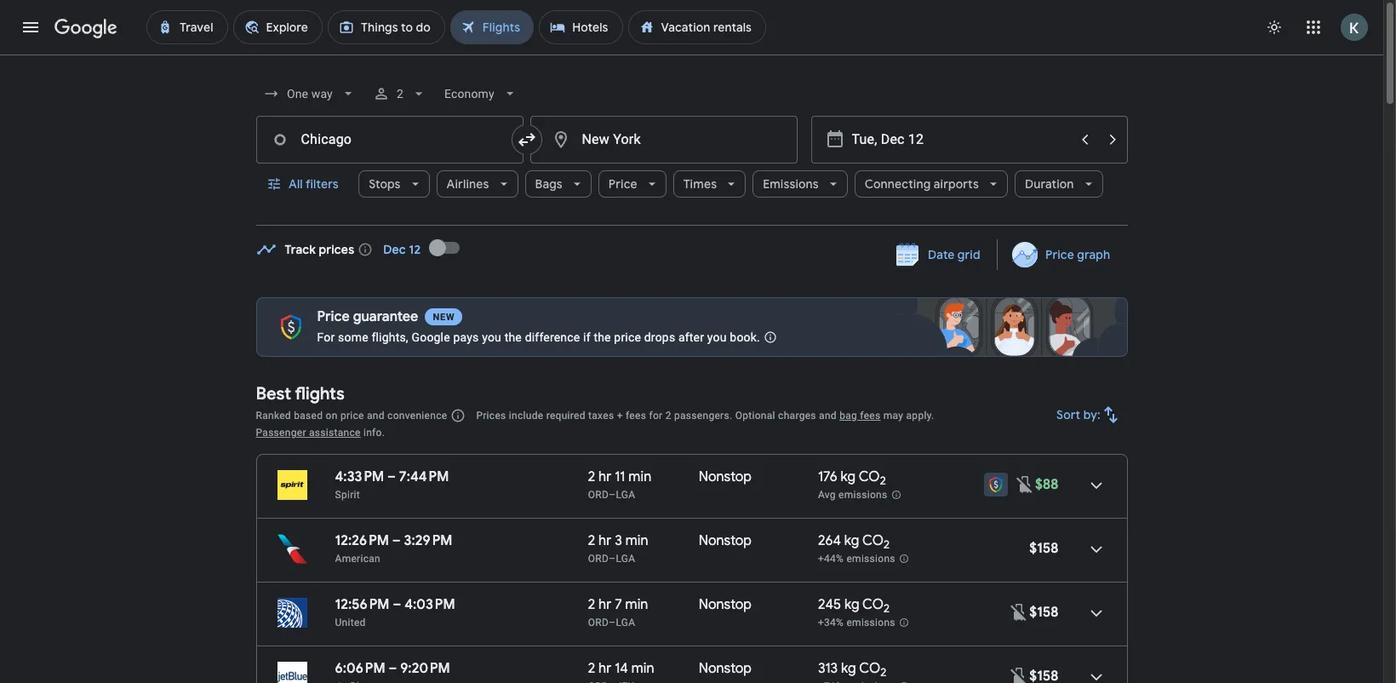 Task type: locate. For each thing, give the bounding box(es) containing it.
1 fees from the left
[[626, 410, 647, 422]]

1 vertical spatial 158 us dollars text field
[[1030, 604, 1059, 621]]

158 US dollars text field
[[1030, 668, 1059, 683]]

4 hr from the top
[[599, 660, 612, 677]]

2 vertical spatial price
[[317, 308, 350, 325]]

1 horizontal spatial you
[[708, 330, 727, 344]]

158 us dollars text field left flight details. leaves o'hare international airport at 12:26 pm on tuesday, december 12 and arrives at laguardia airport at 3:29 pm on tuesday, december 12. icon
[[1030, 540, 1059, 557]]

2 vertical spatial ord
[[588, 617, 609, 629]]

3 nonstop flight. element from the top
[[699, 596, 752, 616]]

sort by:
[[1057, 407, 1101, 422]]

1 vertical spatial lga
[[616, 553, 636, 565]]

kg for 313
[[842, 660, 857, 677]]

ord inside 2 hr 11 min ord – lga
[[588, 489, 609, 501]]

price right the bags popup button on the left top of the page
[[609, 176, 638, 192]]

2 this price for this flight doesn't include overhead bin access. if you need a carry-on bag, use the bags filter to update prices. image from the top
[[1010, 666, 1030, 683]]

min right 3
[[626, 532, 649, 549]]

fees right bag
[[861, 410, 881, 422]]

hr left 3
[[599, 532, 612, 549]]

0 vertical spatial 158 us dollars text field
[[1030, 540, 1059, 557]]

nonstop for 2 hr 3 min
[[699, 532, 752, 549]]

0 horizontal spatial price
[[317, 308, 350, 325]]

main menu image
[[20, 17, 41, 37]]

Arrival time: 7:44 PM. text field
[[399, 468, 449, 485]]

None text field
[[256, 116, 523, 164], [530, 116, 798, 164], [256, 116, 523, 164], [530, 116, 798, 164]]

–
[[388, 468, 396, 485], [609, 489, 616, 501], [393, 532, 401, 549], [609, 553, 616, 565], [393, 596, 401, 613], [609, 617, 616, 629], [389, 660, 397, 677]]

Departure time: 6:06 PM. text field
[[335, 660, 386, 677]]

1 vertical spatial price
[[341, 410, 364, 422]]

lga inside 2 hr 7 min ord – lga
[[616, 617, 636, 629]]

2 vertical spatial lga
[[616, 617, 636, 629]]

some
[[338, 330, 369, 344]]

2 inside popup button
[[397, 87, 404, 101]]

min for 2 hr 11 min
[[629, 468, 652, 485]]

price graph button
[[1002, 239, 1125, 270]]

6:06 pm – 9:20 pm
[[335, 660, 450, 677]]

hr inside 2 hr 7 min ord – lga
[[599, 596, 612, 613]]

1 lga from the top
[[616, 489, 636, 501]]

nonstop flight. element for 2 hr 7 min
[[699, 596, 752, 616]]

2 the from the left
[[594, 330, 611, 344]]

learn more about price guarantee image
[[750, 317, 791, 358]]

1 horizontal spatial and
[[819, 410, 837, 422]]

charges
[[779, 410, 817, 422]]

connecting airports button
[[855, 164, 1008, 204]]

– down 3
[[609, 553, 616, 565]]

$158 left flight details. leaves o'hare international airport at 12:56 pm on tuesday, december 12 and arrives at laguardia airport at 4:03 pm on tuesday, december 12. icon
[[1030, 604, 1059, 621]]

Arrival time: 4:03 PM. text field
[[405, 596, 455, 613]]

kg inside 245 kg co 2
[[845, 596, 860, 613]]

12:56 pm – 4:03 pm united
[[335, 596, 455, 629]]

245
[[818, 596, 842, 613]]

1 you from the left
[[482, 330, 502, 344]]

and left bag
[[819, 410, 837, 422]]

you right pays
[[482, 330, 502, 344]]

co for 264
[[863, 532, 884, 549]]

for
[[649, 410, 663, 422]]

0 vertical spatial lga
[[616, 489, 636, 501]]

+34%
[[818, 617, 844, 629]]

avg emissions
[[818, 489, 888, 501]]

0 vertical spatial ord
[[588, 489, 609, 501]]

2 hr from the top
[[599, 532, 612, 549]]

kg right '313'
[[842, 660, 857, 677]]

co up avg emissions
[[859, 468, 880, 485]]

include
[[509, 410, 544, 422]]

co right '313'
[[860, 660, 881, 677]]

min right 11
[[629, 468, 652, 485]]

1 nonstop from the top
[[699, 468, 752, 485]]

Arrival time: 9:20 PM. text field
[[400, 660, 450, 677]]

– left the 9:20 pm
[[389, 660, 397, 677]]

ord down the total duration 2 hr 11 min. element
[[588, 489, 609, 501]]

1 vertical spatial ord
[[588, 553, 609, 565]]

0 vertical spatial price
[[614, 330, 641, 344]]

4 nonstop from the top
[[699, 660, 752, 677]]

price right on
[[341, 410, 364, 422]]

None search field
[[256, 73, 1128, 226]]

lga
[[616, 489, 636, 501], [616, 553, 636, 565], [616, 617, 636, 629]]

lga down 11
[[616, 489, 636, 501]]

for
[[317, 330, 335, 344]]

nonstop flight. element for 2 hr 11 min
[[699, 468, 752, 488]]

this price for this flight doesn't include overhead bin access. if you need a carry-on bag, use the bags filter to update prices. image
[[1010, 602, 1030, 622], [1010, 666, 1030, 683]]

price inside price graph "button"
[[1046, 247, 1075, 262]]

2 lga from the top
[[616, 553, 636, 565]]

bag
[[840, 410, 858, 422]]

1 ord from the top
[[588, 489, 609, 501]]

min inside 2 hr 11 min ord – lga
[[629, 468, 652, 485]]

3:29 pm
[[404, 532, 453, 549]]

kg up +44% emissions
[[845, 532, 860, 549]]

the right if on the left
[[594, 330, 611, 344]]

1 and from the left
[[367, 410, 385, 422]]

hr left 11
[[599, 468, 612, 485]]

kg up avg emissions
[[841, 468, 856, 485]]

co
[[859, 468, 880, 485], [863, 532, 884, 549], [863, 596, 884, 613], [860, 660, 881, 677]]

this price for this flight doesn't include overhead bin access. if you need a carry-on bag, use the bags filter to update prices. image up 158 us dollars text field
[[1010, 602, 1030, 622]]

kg inside 313 kg co 2
[[842, 660, 857, 677]]

lga inside 2 hr 11 min ord – lga
[[616, 489, 636, 501]]

1 this price for this flight doesn't include overhead bin access. if you need a carry-on bag, use the bags filter to update prices. image from the top
[[1010, 602, 1030, 622]]

emissions down 176 kg co 2
[[839, 489, 888, 501]]

1 horizontal spatial the
[[594, 330, 611, 344]]

Departure time: 4:33 PM. text field
[[335, 468, 384, 485]]

price inside price popup button
[[609, 176, 638, 192]]

none search field containing all filters
[[256, 73, 1128, 226]]

1 vertical spatial $158
[[1030, 604, 1059, 621]]

nonstop flight. element
[[699, 468, 752, 488], [699, 532, 752, 552], [699, 596, 752, 616], [699, 660, 752, 680]]

min for 2 hr 7 min
[[626, 596, 649, 613]]

co inside 313 kg co 2
[[860, 660, 881, 677]]

0 horizontal spatial fees
[[626, 410, 647, 422]]

hr left 14
[[599, 660, 612, 677]]

264
[[818, 532, 842, 549]]

sort by: button
[[1050, 394, 1128, 435]]

total duration 2 hr 14 min. element
[[588, 660, 699, 680]]

0 vertical spatial emissions
[[839, 489, 888, 501]]

flight details. leaves o'hare international airport at 12:26 pm on tuesday, december 12 and arrives at laguardia airport at 3:29 pm on tuesday, december 12. image
[[1076, 529, 1117, 570]]

this price for this flight doesn't include overhead bin access. if you need a carry-on bag, use the bags filter to update prices. image
[[1015, 474, 1036, 494]]

dec
[[384, 242, 406, 257]]

connecting
[[865, 176, 931, 192]]

1 hr from the top
[[599, 468, 612, 485]]

airlines button
[[437, 164, 518, 204]]

emissions down 245 kg co 2
[[847, 617, 896, 629]]

+
[[617, 410, 623, 422]]

1 nonstop flight. element from the top
[[699, 468, 752, 488]]

3 lga from the top
[[616, 617, 636, 629]]

price left drops
[[614, 330, 641, 344]]

1 horizontal spatial price
[[609, 176, 638, 192]]

2 horizontal spatial price
[[1046, 247, 1075, 262]]

lga down 3
[[616, 553, 636, 565]]

learn more about tracked prices image
[[358, 242, 373, 257]]

0 vertical spatial $158
[[1030, 540, 1059, 557]]

158 us dollars text field left flight details. leaves o'hare international airport at 12:56 pm on tuesday, december 12 and arrives at laguardia airport at 4:03 pm on tuesday, december 12. icon
[[1030, 604, 1059, 621]]

times button
[[674, 164, 746, 204]]

3 hr from the top
[[599, 596, 612, 613]]

0 vertical spatial this price for this flight doesn't include overhead bin access. if you need a carry-on bag, use the bags filter to update prices. image
[[1010, 602, 1030, 622]]

this price for this flight doesn't include overhead bin access. if you need a carry-on bag, use the bags filter to update prices. image for 245
[[1010, 602, 1030, 622]]

hr
[[599, 468, 612, 485], [599, 532, 612, 549], [599, 596, 612, 613], [599, 660, 612, 677]]

176 kg co 2
[[818, 468, 886, 488]]

nonstop for 2 hr 14 min
[[699, 660, 752, 677]]

0 horizontal spatial and
[[367, 410, 385, 422]]

hr inside 2 hr 11 min ord – lga
[[599, 468, 612, 485]]

3
[[615, 532, 622, 549]]

– inside 2 hr 3 min ord – lga
[[609, 553, 616, 565]]

ord down total duration 2 hr 3 min. element
[[588, 553, 609, 565]]

total duration 2 hr 3 min. element
[[588, 532, 699, 552]]

4 nonstop flight. element from the top
[[699, 660, 752, 680]]

flight details. leaves o'hare international airport at 6:06 pm on tuesday, december 12 and arrives at john f. kennedy international airport at 9:20 pm on tuesday, december 12. image
[[1076, 657, 1117, 683]]

and inside prices include required taxes + fees for 2 passengers. optional charges and bag fees may apply. passenger assistance
[[819, 410, 837, 422]]

guarantee
[[353, 308, 419, 325]]

min inside 2 hr 3 min ord – lga
[[626, 532, 649, 549]]

2 nonstop flight. element from the top
[[699, 532, 752, 552]]

– inside 2 hr 7 min ord – lga
[[609, 617, 616, 629]]

drops
[[645, 330, 676, 344]]

co inside '264 kg co 2'
[[863, 532, 884, 549]]

nonstop flight. element for 2 hr 14 min
[[699, 660, 752, 680]]

emissions
[[763, 176, 819, 192]]

min inside 'element'
[[632, 660, 655, 677]]

emissions down '264 kg co 2' at the bottom of the page
[[847, 553, 896, 565]]

apply.
[[907, 410, 935, 422]]

date
[[928, 247, 955, 262]]

times
[[684, 176, 717, 192]]

kg inside '264 kg co 2'
[[845, 532, 860, 549]]

0 horizontal spatial the
[[505, 330, 522, 344]]

change appearance image
[[1255, 7, 1296, 48]]

emissions for 176
[[839, 489, 888, 501]]

lga inside 2 hr 3 min ord – lga
[[616, 553, 636, 565]]

4:33 pm
[[335, 468, 384, 485]]

ord down 'total duration 2 hr 7 min.' element
[[588, 617, 609, 629]]

– inside 12:26 pm – 3:29 pm american
[[393, 532, 401, 549]]

min right 7
[[626, 596, 649, 613]]

– inside "12:56 pm – 4:03 pm united"
[[393, 596, 401, 613]]

+34% emissions
[[818, 617, 896, 629]]

2 $158 from the top
[[1030, 604, 1059, 621]]

united
[[335, 617, 366, 629]]

co inside 176 kg co 2
[[859, 468, 880, 485]]

hr inside 'element'
[[599, 660, 612, 677]]

flights,
[[372, 330, 409, 344]]

– down 11
[[609, 489, 616, 501]]

3 nonstop from the top
[[699, 596, 752, 613]]

on
[[326, 410, 338, 422]]

price for price graph
[[1046, 247, 1075, 262]]

co up +34% emissions
[[863, 596, 884, 613]]

ord for 2 hr 3 min
[[588, 553, 609, 565]]

co up +44% emissions
[[863, 532, 884, 549]]

min right 14
[[632, 660, 655, 677]]

the
[[505, 330, 522, 344], [594, 330, 611, 344]]

3 ord from the top
[[588, 617, 609, 629]]

158 US dollars text field
[[1030, 540, 1059, 557], [1030, 604, 1059, 621]]

flight details. leaves o'hare international airport at 4:33 pm on tuesday, december 12 and arrives at laguardia airport at 7:44 pm on tuesday, december 12. image
[[1076, 465, 1117, 506]]

this price for this flight doesn't include overhead bin access. if you need a carry-on bag, use the bags filter to update prices. image left flight details. leaves o'hare international airport at 6:06 pm on tuesday, december 12 and arrives at john f. kennedy international airport at 9:20 pm on tuesday, december 12. image
[[1010, 666, 1030, 683]]

new
[[433, 312, 455, 323]]

1 horizontal spatial price
[[614, 330, 641, 344]]

fees
[[626, 410, 647, 422], [861, 410, 881, 422]]

$158
[[1030, 540, 1059, 557], [1030, 604, 1059, 621]]

0 horizontal spatial price
[[341, 410, 364, 422]]

lga for 3
[[616, 553, 636, 565]]

hr inside 2 hr 3 min ord – lga
[[599, 532, 612, 549]]

the left difference
[[505, 330, 522, 344]]

find the best price region
[[256, 227, 1128, 284]]

book.
[[730, 330, 761, 344]]

leaves o'hare international airport at 4:33 pm on tuesday, december 12 and arrives at laguardia airport at 7:44 pm on tuesday, december 12. element
[[335, 468, 449, 485]]

7:44 pm
[[399, 468, 449, 485]]

and left convenience
[[367, 410, 385, 422]]

1 vertical spatial emissions
[[847, 553, 896, 565]]

0 vertical spatial price
[[609, 176, 638, 192]]

– left 3:29 pm
[[393, 532, 401, 549]]

– left 4:03 pm
[[393, 596, 401, 613]]

price left graph at the right top
[[1046, 247, 1075, 262]]

loading results progress bar
[[0, 55, 1384, 58]]

$158 left flight details. leaves o'hare international airport at 12:26 pm on tuesday, december 12 and arrives at laguardia airport at 3:29 pm on tuesday, december 12. icon
[[1030, 540, 1059, 557]]

1 horizontal spatial fees
[[861, 410, 881, 422]]

2 ord from the top
[[588, 553, 609, 565]]

+44%
[[818, 553, 844, 565]]

1 vertical spatial price
[[1046, 247, 1075, 262]]

2 vertical spatial emissions
[[847, 617, 896, 629]]

kg for 245
[[845, 596, 860, 613]]

based
[[294, 410, 323, 422]]

4:33 pm – 7:44 pm spirit
[[335, 468, 449, 501]]

price up for
[[317, 308, 350, 325]]

nonstop for 2 hr 7 min
[[699, 596, 752, 613]]

fees right + at the left of page
[[626, 410, 647, 422]]

2 inside 2 hr 11 min ord – lga
[[588, 468, 596, 485]]

kg inside 176 kg co 2
[[841, 468, 856, 485]]

prices include required taxes + fees for 2 passengers. optional charges and bag fees may apply. passenger assistance
[[256, 410, 935, 439]]

you right after
[[708, 330, 727, 344]]

date grid button
[[884, 239, 994, 270]]

airlines
[[447, 176, 489, 192]]

emissions
[[839, 489, 888, 501], [847, 553, 896, 565], [847, 617, 896, 629]]

None field
[[256, 78, 363, 109], [438, 78, 526, 109], [256, 78, 363, 109], [438, 78, 526, 109]]

hr left 7
[[599, 596, 612, 613]]

co inside 245 kg co 2
[[863, 596, 884, 613]]

min inside 2 hr 7 min ord – lga
[[626, 596, 649, 613]]

kg up +34% emissions
[[845, 596, 860, 613]]

google
[[412, 330, 450, 344]]

2 you from the left
[[708, 330, 727, 344]]

2 and from the left
[[819, 410, 837, 422]]

lga down 7
[[616, 617, 636, 629]]

1 vertical spatial this price for this flight doesn't include overhead bin access. if you need a carry-on bag, use the bags filter to update prices. image
[[1010, 666, 1030, 683]]

min
[[629, 468, 652, 485], [626, 532, 649, 549], [626, 596, 649, 613], [632, 660, 655, 677]]

– right 4:33 pm
[[388, 468, 396, 485]]

ord inside 2 hr 7 min ord – lga
[[588, 617, 609, 629]]

1 158 us dollars text field from the top
[[1030, 540, 1059, 557]]

0 horizontal spatial you
[[482, 330, 502, 344]]

1 $158 from the top
[[1030, 540, 1059, 557]]

pays
[[454, 330, 479, 344]]

2 nonstop from the top
[[699, 532, 752, 549]]

– down 7
[[609, 617, 616, 629]]

and
[[367, 410, 385, 422], [819, 410, 837, 422]]

total duration 2 hr 7 min. element
[[588, 596, 699, 616]]

best flights main content
[[256, 227, 1128, 683]]

ord inside 2 hr 3 min ord – lga
[[588, 553, 609, 565]]



Task type: vqa. For each thing, say whether or not it's contained in the screenshot.
Google image
no



Task type: describe. For each thing, give the bounding box(es) containing it.
for some flights, google pays you the difference if the price drops after you book.
[[317, 330, 761, 344]]

nonstop for 2 hr 11 min
[[699, 468, 752, 485]]

+44% emissions
[[818, 553, 896, 565]]

learn more about ranking image
[[451, 408, 466, 423]]

Arrival time: 3:29 PM. text field
[[404, 532, 453, 549]]

12:56 pm
[[335, 596, 390, 613]]

hr for 7
[[599, 596, 612, 613]]

4:03 pm
[[405, 596, 455, 613]]

11
[[615, 468, 626, 485]]

connecting airports
[[865, 176, 979, 192]]

ranked based on price and convenience
[[256, 410, 447, 422]]

required
[[547, 410, 586, 422]]

88 US dollars text field
[[1036, 476, 1059, 493]]

emissions for 245
[[847, 617, 896, 629]]

co for 176
[[859, 468, 880, 485]]

by:
[[1084, 407, 1101, 422]]

sort
[[1057, 407, 1081, 422]]

price graph
[[1046, 247, 1111, 262]]

6:06 pm
[[335, 660, 386, 677]]

12
[[409, 242, 421, 257]]

stops
[[369, 176, 401, 192]]

duration
[[1025, 176, 1075, 192]]

assistance
[[309, 427, 361, 439]]

2 158 us dollars text field from the top
[[1030, 604, 1059, 621]]

New feature text field
[[425, 308, 463, 325]]

– inside 2 hr 11 min ord – lga
[[609, 489, 616, 501]]

spirit
[[335, 489, 360, 501]]

kg for 176
[[841, 468, 856, 485]]

this price for this flight doesn't include overhead bin access. if you need a carry-on bag, use the bags filter to update prices. image for 313
[[1010, 666, 1030, 683]]

track prices
[[285, 242, 355, 257]]

date grid
[[928, 247, 981, 262]]

kg for 264
[[845, 532, 860, 549]]

leaves o'hare international airport at 12:56 pm on tuesday, december 12 and arrives at laguardia airport at 4:03 pm on tuesday, december 12. element
[[335, 596, 455, 613]]

avg
[[818, 489, 836, 501]]

best flights
[[256, 383, 345, 405]]

ord for 2 hr 7 min
[[588, 617, 609, 629]]

leaves o'hare international airport at 6:06 pm on tuesday, december 12 and arrives at john f. kennedy international airport at 9:20 pm on tuesday, december 12. element
[[335, 660, 450, 677]]

swap origin and destination. image
[[517, 129, 537, 150]]

airports
[[934, 176, 979, 192]]

264 kg co 2
[[818, 532, 890, 552]]

Departure time: 12:26 PM. text field
[[335, 532, 389, 549]]

2 hr 11 min ord – lga
[[588, 468, 652, 501]]

all
[[288, 176, 303, 192]]

price guarantee
[[317, 308, 419, 325]]

grid
[[958, 247, 981, 262]]

14
[[615, 660, 629, 677]]

9:20 pm
[[400, 660, 450, 677]]

dec 12
[[384, 242, 421, 257]]

filters
[[305, 176, 338, 192]]

245 kg co 2
[[818, 596, 890, 616]]

co for 245
[[863, 596, 884, 613]]

ord for 2 hr 11 min
[[588, 489, 609, 501]]

if
[[584, 330, 591, 344]]

flight details. leaves o'hare international airport at 12:56 pm on tuesday, december 12 and arrives at laguardia airport at 4:03 pm on tuesday, december 12. image
[[1076, 593, 1117, 634]]

emissions for 264
[[847, 553, 896, 565]]

12:26 pm – 3:29 pm american
[[335, 532, 453, 565]]

bags button
[[525, 164, 592, 204]]

12:26 pm
[[335, 532, 389, 549]]

min for 2 hr 3 min
[[626, 532, 649, 549]]

stops button
[[359, 164, 430, 204]]

2 inside 'element'
[[588, 660, 596, 677]]

– inside the '4:33 pm – 7:44 pm spirit'
[[388, 468, 396, 485]]

lga for 11
[[616, 489, 636, 501]]

co for 313
[[860, 660, 881, 677]]

price for price guarantee
[[317, 308, 350, 325]]

ranked
[[256, 410, 291, 422]]

taxes
[[589, 410, 614, 422]]

lga for 7
[[616, 617, 636, 629]]

graph
[[1078, 247, 1111, 262]]

7
[[615, 596, 622, 613]]

convenience
[[388, 410, 447, 422]]

prices
[[476, 410, 506, 422]]

nonstop flight. element for 2 hr 3 min
[[699, 532, 752, 552]]

313
[[818, 660, 838, 677]]

313 kg co 2
[[818, 660, 887, 680]]

Departure text field
[[852, 117, 1070, 163]]

2 inside 2 hr 3 min ord – lga
[[588, 532, 596, 549]]

bag fees button
[[840, 410, 881, 422]]

after
[[679, 330, 705, 344]]

track
[[285, 242, 316, 257]]

may
[[884, 410, 904, 422]]

2 inside '264 kg co 2'
[[884, 538, 890, 552]]

1 the from the left
[[505, 330, 522, 344]]

hr for 14
[[599, 660, 612, 677]]

2 inside 176 kg co 2
[[880, 474, 886, 488]]

american
[[335, 553, 381, 565]]

176
[[818, 468, 838, 485]]

optional
[[736, 410, 776, 422]]

flights
[[295, 383, 345, 405]]

hr for 3
[[599, 532, 612, 549]]

prices
[[319, 242, 355, 257]]

2 hr 3 min ord – lga
[[588, 532, 649, 565]]

2 inside 2 hr 7 min ord – lga
[[588, 596, 596, 613]]

hr for 11
[[599, 468, 612, 485]]

2 inside 245 kg co 2
[[884, 601, 890, 616]]

2 button
[[367, 73, 435, 114]]

$158 for 1st 158 us dollars text box from the bottom
[[1030, 604, 1059, 621]]

best
[[256, 383, 291, 405]]

2 inside prices include required taxes + fees for 2 passengers. optional charges and bag fees may apply. passenger assistance
[[666, 410, 672, 422]]

2 inside 313 kg co 2
[[881, 665, 887, 680]]

all filters
[[288, 176, 338, 192]]

price for price
[[609, 176, 638, 192]]

leaves o'hare international airport at 12:26 pm on tuesday, december 12 and arrives at laguardia airport at 3:29 pm on tuesday, december 12. element
[[335, 532, 453, 549]]

difference
[[525, 330, 580, 344]]

Departure time: 12:56 PM. text field
[[335, 596, 390, 613]]

$158 for second 158 us dollars text box from the bottom
[[1030, 540, 1059, 557]]

$88
[[1036, 476, 1059, 493]]

all filters button
[[256, 164, 352, 204]]

price button
[[599, 164, 667, 204]]

2 fees from the left
[[861, 410, 881, 422]]

2 hr 14 min
[[588, 660, 655, 677]]

duration button
[[1015, 164, 1104, 204]]

passenger assistance button
[[256, 427, 361, 439]]

total duration 2 hr 11 min. element
[[588, 468, 699, 488]]



